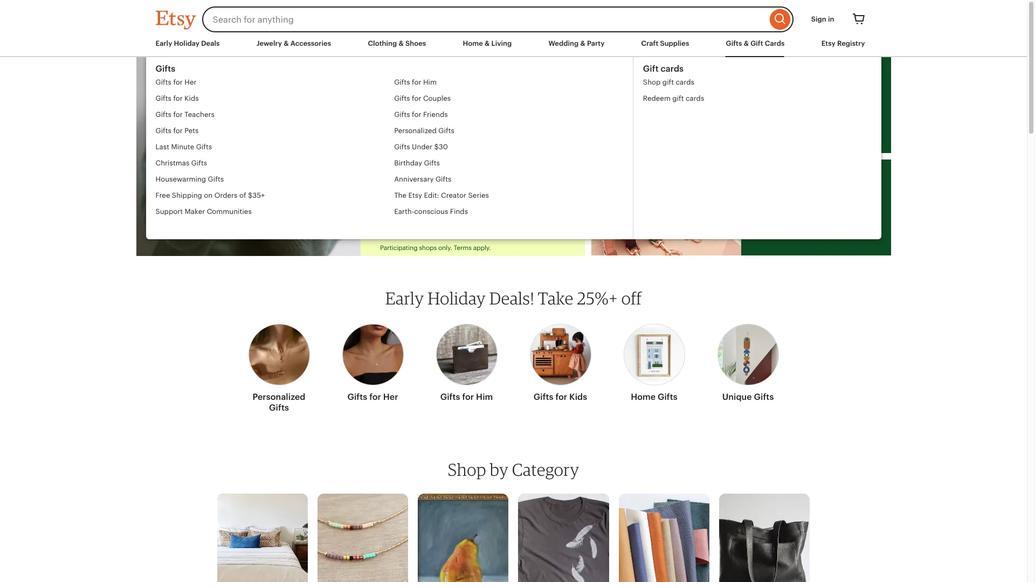 Task type: describe. For each thing, give the bounding box(es) containing it.
home & living menu item
[[463, 39, 512, 47]]

creator
[[441, 191, 467, 200]]

sign in button
[[804, 10, 843, 29]]

anniversary gifts link
[[394, 172, 633, 188]]

early for early holiday deals! take 25%+ off
[[386, 288, 424, 309]]

wedding
[[549, 39, 579, 47]]

party
[[587, 39, 605, 47]]

etsy inside 'link'
[[409, 191, 422, 200]]

0 vertical spatial personalized gifts
[[394, 127, 455, 135]]

anniversary
[[394, 175, 434, 183]]

couples
[[423, 94, 451, 102]]

unique gifts link
[[718, 318, 779, 407]]

shop gift cards link
[[643, 74, 705, 91]]

unique
[[723, 392, 752, 402]]

bags & purses image
[[720, 494, 810, 583]]

birthday gifts
[[394, 159, 440, 167]]

holiday for deals are here!
[[424, 97, 485, 116]]

gift cards link
[[643, 64, 705, 74]]

a festive scene featuring a candle shown with a holiday message and colorfully illustrated trees on its label. image
[[592, 57, 742, 153]]

early holiday deals are here!
[[380, 97, 510, 136]]

redeem
[[643, 94, 671, 102]]

etsy registry
[[822, 39, 865, 47]]

by
[[490, 460, 509, 480]]

gifts for teachers link
[[156, 107, 394, 123]]

the
[[394, 191, 407, 200]]

1 horizontal spatial her
[[383, 392, 398, 402]]

home gifts
[[631, 392, 678, 402]]

1 vertical spatial kids
[[570, 392, 587, 402]]

shipping
[[172, 191, 202, 200]]

deals!
[[490, 288, 535, 309]]

0 horizontal spatial personalized
[[253, 392, 306, 402]]

1 vertical spatial gifts for him link
[[436, 318, 498, 407]]

1 vertical spatial gifts for her
[[348, 392, 398, 402]]

clothing image
[[519, 494, 609, 583]]

free shipping on orders of $35+
[[156, 191, 265, 200]]

deals are here!
[[380, 117, 510, 136]]

1 horizontal spatial personalized gifts link
[[394, 123, 633, 139]]

25%+ off
[[380, 142, 512, 174]]

earth-conscious finds
[[394, 208, 468, 216]]

0 horizontal spatial gifts for him
[[394, 78, 437, 86]]

communities
[[207, 208, 252, 216]]

support maker communities link
[[156, 204, 394, 220]]

finds
[[450, 208, 468, 216]]

holiday for deals!
[[428, 288, 486, 309]]

supplies
[[660, 39, 690, 47]]

for inside 'link'
[[173, 127, 183, 135]]

in
[[828, 15, 835, 23]]

redeem gift cards link
[[643, 91, 705, 107]]

housewarming
[[156, 175, 206, 183]]

0 vertical spatial personalized
[[394, 127, 437, 135]]

early for early holiday deals are here!
[[380, 97, 420, 116]]

terms apply.
[[454, 244, 491, 252]]

jewelry & accessories
[[257, 39, 331, 47]]

Search for anything text field
[[202, 6, 767, 32]]

home & living image
[[217, 494, 308, 583]]

etsy inside menu bar
[[822, 39, 836, 47]]

gifts inside 'link'
[[156, 127, 172, 135]]

0 horizontal spatial personalized gifts link
[[248, 318, 310, 418]]

1 vertical spatial gifts for him
[[441, 392, 493, 402]]

craft supplies
[[642, 39, 690, 47]]

support
[[156, 208, 183, 216]]

0 vertical spatial gifts for her link
[[156, 74, 394, 91]]

jewelry image
[[318, 494, 408, 583]]

last
[[156, 143, 169, 151]]

early holiday deals
[[156, 39, 220, 47]]

1 vertical spatial gifts for her link
[[342, 318, 404, 407]]

the etsy edit: creator series link
[[394, 188, 633, 204]]

holiday for deals
[[174, 39, 200, 47]]

participating
[[380, 244, 418, 252]]

gifts for teachers
[[156, 111, 215, 119]]

clothing & shoes
[[368, 39, 426, 47]]

christmas gifts link
[[156, 155, 394, 172]]

gifts & gift cards link
[[726, 39, 785, 49]]

earth-
[[394, 208, 414, 216]]

gifts under $30
[[394, 143, 448, 151]]

registry
[[838, 39, 865, 47]]

craft supplies link
[[642, 39, 690, 49]]

1 horizontal spatial him
[[476, 392, 493, 402]]

on
[[204, 191, 213, 200]]

menu bar containing early holiday deals
[[156, 39, 872, 57]]

home for home gifts
[[631, 392, 656, 402]]

craft
[[642, 39, 659, 47]]

gifts for pets
[[156, 127, 199, 135]]

shops
[[419, 244, 437, 252]]

gifts & gift cards
[[726, 39, 785, 47]]

1 vertical spatial gifts for kids link
[[530, 318, 591, 407]]

housewarming gifts
[[156, 175, 224, 183]]

last minute gifts link
[[156, 139, 394, 155]]

1 vertical spatial gifts for kids
[[534, 392, 587, 402]]

25%+
[[577, 288, 618, 309]]

gifts for pets link
[[156, 123, 394, 139]]

anniversary gifts
[[394, 175, 452, 183]]

early for early holiday deals
[[156, 39, 172, 47]]

free shipping on orders of $35+ link
[[156, 188, 394, 204]]

cards for redeem
[[686, 94, 705, 102]]

gifts under $30 link
[[394, 139, 633, 155]]

gifts for friends link
[[394, 107, 633, 123]]

& for jewelry
[[284, 39, 289, 47]]

0 vertical spatial cards
[[661, 64, 684, 74]]

participating shops only. terms apply.
[[380, 244, 491, 252]]

& for home
[[485, 39, 490, 47]]

0 vertical spatial gifts for kids link
[[156, 91, 394, 107]]



Task type: locate. For each thing, give the bounding box(es) containing it.
& for wedding
[[581, 39, 586, 47]]

birthday
[[394, 159, 422, 167]]

clothing & shoes link
[[368, 39, 426, 49]]

early left the deals
[[156, 39, 172, 47]]

cards
[[765, 39, 785, 47]]

holiday inside "early holiday deals are here!"
[[424, 97, 485, 116]]

gift down shop gift cards link
[[673, 94, 684, 102]]

art & collectibles image
[[418, 494, 509, 583]]

shop for shop gift cards
[[643, 78, 661, 86]]

0 vertical spatial early
[[156, 39, 172, 47]]

home inside home & living link
[[463, 39, 483, 47]]

wedding & party
[[549, 39, 605, 47]]

1 vertical spatial gift
[[673, 94, 684, 102]]

0 horizontal spatial shop
[[448, 460, 487, 480]]

sign in
[[812, 15, 835, 23]]

birthday gifts link
[[394, 155, 633, 172]]

& right jewelry
[[284, 39, 289, 47]]

early left 'friends'
[[380, 97, 420, 116]]

0 vertical spatial gifts for him
[[394, 78, 437, 86]]

0 vertical spatial gifts for her
[[156, 78, 197, 86]]

early holiday deals link
[[156, 39, 220, 49]]

1 horizontal spatial shop
[[643, 78, 661, 86]]

1 horizontal spatial personalized
[[394, 127, 437, 135]]

0 horizontal spatial kids
[[185, 94, 199, 102]]

gift for shop
[[663, 78, 674, 86]]

0 vertical spatial him
[[423, 78, 437, 86]]

& left party in the top of the page
[[581, 39, 586, 47]]

sign
[[812, 15, 827, 23]]

the etsy edit: creator series
[[394, 191, 489, 200]]

home for home & living
[[463, 39, 483, 47]]

1 vertical spatial holiday
[[424, 97, 485, 116]]

1 horizontal spatial gifts for kids link
[[530, 318, 591, 407]]

menu bar
[[156, 39, 872, 57]]

gifts for friends
[[394, 111, 448, 119]]

0 vertical spatial gift
[[751, 39, 764, 47]]

1 horizontal spatial gift
[[751, 39, 764, 47]]

home gifts link
[[624, 318, 685, 407]]

maker
[[185, 208, 205, 216]]

orders
[[215, 191, 238, 200]]

0 horizontal spatial gifts for kids
[[156, 94, 199, 102]]

gifts for kids
[[156, 94, 199, 102], [534, 392, 587, 402]]

0 horizontal spatial gift
[[643, 64, 659, 74]]

& for clothing
[[399, 39, 404, 47]]

home & living
[[463, 39, 512, 47]]

0 horizontal spatial gifts for kids link
[[156, 91, 394, 107]]

1 & from the left
[[284, 39, 289, 47]]

shop by category
[[448, 460, 580, 480]]

living
[[492, 39, 512, 47]]

take
[[538, 288, 574, 309]]

minute
[[171, 143, 194, 151]]

& for gifts
[[744, 39, 749, 47]]

under
[[412, 143, 433, 151]]

category
[[512, 460, 580, 480]]

shoes
[[406, 39, 426, 47]]

holiday left the deals
[[174, 39, 200, 47]]

gifts link
[[156, 64, 633, 74]]

off
[[622, 288, 642, 309]]

a collection of multi-colored dog leashes with rose gold latches, which can be customized with a pet name. image
[[592, 160, 742, 256]]

None search field
[[202, 6, 794, 32]]

early holiday deals! take 25%+ off
[[386, 288, 642, 309]]

gifts inside 'link'
[[156, 64, 175, 74]]

0 horizontal spatial her
[[185, 78, 197, 86]]

holiday down only.
[[428, 288, 486, 309]]

of
[[239, 191, 246, 200]]

0 horizontal spatial gifts for her
[[156, 78, 197, 86]]

edit:
[[424, 191, 439, 200]]

housewarming gifts link
[[156, 172, 394, 188]]

1 vertical spatial shop
[[448, 460, 487, 480]]

0 vertical spatial personalized gifts link
[[394, 123, 633, 139]]

early inside menu bar
[[156, 39, 172, 47]]

holiday
[[174, 39, 200, 47], [424, 97, 485, 116], [428, 288, 486, 309]]

conscious
[[414, 208, 448, 216]]

0 vertical spatial kids
[[185, 94, 199, 102]]

only.
[[438, 244, 452, 252]]

gifts for kids link
[[156, 91, 394, 107], [530, 318, 591, 407]]

etsy right the the
[[409, 191, 422, 200]]

0 horizontal spatial personalized gifts
[[253, 392, 306, 413]]

2 & from the left
[[399, 39, 404, 47]]

gift inside menu bar
[[751, 39, 764, 47]]

gifts inside menu bar
[[726, 39, 742, 47]]

for
[[173, 78, 183, 86], [412, 78, 422, 86], [173, 94, 183, 102], [412, 94, 422, 102], [173, 111, 183, 119], [412, 111, 422, 119], [173, 127, 183, 135], [370, 392, 381, 402], [462, 392, 474, 402], [556, 392, 568, 402]]

0 vertical spatial gifts for him link
[[394, 74, 633, 91]]

craft supplies menu item
[[642, 39, 690, 47]]

1 vertical spatial etsy
[[409, 191, 422, 200]]

0 vertical spatial holiday
[[174, 39, 200, 47]]

0 vertical spatial gift
[[663, 78, 674, 86]]

accessories
[[291, 39, 331, 47]]

cards down gift cards link
[[676, 78, 695, 86]]

gift
[[663, 78, 674, 86], [673, 94, 684, 102]]

cards up shop gift cards link
[[661, 64, 684, 74]]

shop left by
[[448, 460, 487, 480]]

1 vertical spatial personalized
[[253, 392, 306, 402]]

her
[[185, 78, 197, 86], [383, 392, 398, 402]]

series
[[468, 191, 489, 200]]

home
[[463, 39, 483, 47], [631, 392, 656, 402]]

a personalized ornament commemorating a child's first holiday featuring ornate lettering and subtle patterns. image
[[136, 57, 361, 256]]

jewelry & accessories link
[[257, 39, 331, 49]]

personalized
[[394, 127, 437, 135], [253, 392, 306, 402]]

last minute gifts
[[156, 143, 212, 151]]

jewelry
[[257, 39, 282, 47]]

early inside "early holiday deals are here!"
[[380, 97, 420, 116]]

jewelry & accessories menu item
[[257, 39, 331, 47]]

4 & from the left
[[581, 39, 586, 47]]

0 vertical spatial home
[[463, 39, 483, 47]]

gift up shop gift cards
[[643, 64, 659, 74]]

wedding & party link
[[549, 39, 605, 49]]

support maker communities
[[156, 208, 252, 216]]

gifts for couples
[[394, 94, 451, 102]]

1 horizontal spatial personalized gifts
[[394, 127, 455, 135]]

$30
[[434, 143, 448, 151]]

home inside home gifts link
[[631, 392, 656, 402]]

1 vertical spatial home
[[631, 392, 656, 402]]

etsy registry link
[[822, 39, 865, 49]]

gifts inside "personalized gifts"
[[269, 403, 289, 413]]

teachers
[[185, 111, 215, 119]]

gifts for her link
[[156, 74, 394, 91], [342, 318, 404, 407]]

0 vertical spatial gifts for kids
[[156, 94, 199, 102]]

0 horizontal spatial him
[[423, 78, 437, 86]]

1 vertical spatial personalized gifts
[[253, 392, 306, 413]]

home & living link
[[463, 39, 512, 49]]

1 vertical spatial cards
[[676, 78, 695, 86]]

etsy left registry
[[822, 39, 836, 47]]

1 horizontal spatial gifts for her
[[348, 392, 398, 402]]

2 vertical spatial cards
[[686, 94, 705, 102]]

1 horizontal spatial kids
[[570, 392, 587, 402]]

1 vertical spatial gift
[[643, 64, 659, 74]]

him
[[423, 78, 437, 86], [476, 392, 493, 402]]

craft supplies & tools image
[[619, 494, 710, 583]]

& left "cards"
[[744, 39, 749, 47]]

shop for shop by category
[[448, 460, 487, 480]]

shop gift cards
[[643, 78, 695, 86]]

0 vertical spatial her
[[185, 78, 197, 86]]

redeem gift cards
[[643, 94, 705, 102]]

pets
[[185, 127, 199, 135]]

personalized gifts
[[394, 127, 455, 135], [253, 392, 306, 413]]

gifts & gift cards menu item
[[726, 39, 785, 47]]

wedding & party menu item
[[549, 39, 605, 47]]

holiday inside menu bar
[[174, 39, 200, 47]]

& left the shoes
[[399, 39, 404, 47]]

0 horizontal spatial etsy
[[409, 191, 422, 200]]

gift left "cards"
[[751, 39, 764, 47]]

gift down gift cards link
[[663, 78, 674, 86]]

holiday up deals are here!
[[424, 97, 485, 116]]

& left the living
[[485, 39, 490, 47]]

1 vertical spatial personalized gifts link
[[248, 318, 310, 418]]

5 & from the left
[[744, 39, 749, 47]]

cards down shop gift cards link
[[686, 94, 705, 102]]

1 vertical spatial her
[[383, 392, 398, 402]]

shop up redeem
[[643, 78, 661, 86]]

1 horizontal spatial gifts for him
[[441, 392, 493, 402]]

2 vertical spatial early
[[386, 288, 424, 309]]

1 horizontal spatial etsy
[[822, 39, 836, 47]]

3 & from the left
[[485, 39, 490, 47]]

0 vertical spatial etsy
[[822, 39, 836, 47]]

gifts for couples link
[[394, 91, 633, 107]]

sign in banner
[[136, 0, 891, 39]]

earth-conscious finds link
[[394, 204, 633, 220]]

christmas gifts
[[156, 159, 207, 167]]

gift for redeem
[[673, 94, 684, 102]]

cards
[[661, 64, 684, 74], [676, 78, 695, 86], [686, 94, 705, 102]]

clothing & shoes menu item
[[368, 39, 426, 47]]

deals
[[201, 39, 220, 47]]

0 horizontal spatial home
[[463, 39, 483, 47]]

gift cards
[[643, 64, 684, 74]]

cards for shop
[[676, 78, 695, 86]]

1 horizontal spatial home
[[631, 392, 656, 402]]

&
[[284, 39, 289, 47], [399, 39, 404, 47], [485, 39, 490, 47], [581, 39, 586, 47], [744, 39, 749, 47]]

1 vertical spatial early
[[380, 97, 420, 116]]

2 vertical spatial holiday
[[428, 288, 486, 309]]

$35+
[[248, 191, 265, 200]]

1 vertical spatial him
[[476, 392, 493, 402]]

1 horizontal spatial gifts for kids
[[534, 392, 587, 402]]

gifts for him
[[394, 78, 437, 86], [441, 392, 493, 402]]

0 vertical spatial shop
[[643, 78, 661, 86]]

early down participating
[[386, 288, 424, 309]]

none search field inside sign in banner
[[202, 6, 794, 32]]



Task type: vqa. For each thing, say whether or not it's contained in the screenshot.
"·"
no



